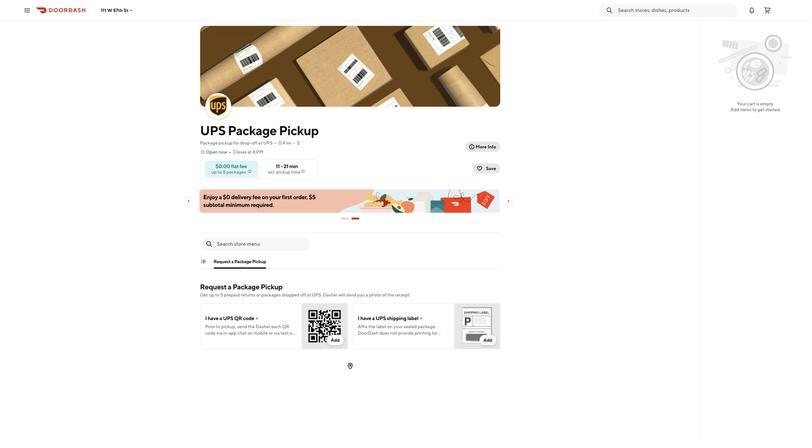 Task type: locate. For each thing, give the bounding box(es) containing it.
to for a
[[215, 293, 220, 298]]

enjoy a $0 delivery fee on your first order, $5 subtotal minimum required.
[[203, 194, 316, 208]]

at left ups.
[[307, 293, 311, 298]]

1 vertical spatial on
[[388, 324, 393, 330]]

0 items, open order cart image
[[764, 6, 772, 14]]

i up affix
[[358, 316, 360, 322]]

label up sealed
[[408, 316, 419, 322]]

request
[[214, 259, 231, 264], [200, 283, 227, 291]]

0 vertical spatial 5
[[223, 170, 226, 175]]

on
[[262, 194, 269, 201], [388, 324, 393, 330]]

prepaid
[[224, 293, 240, 298]]

flat
[[231, 163, 239, 170]]

5 inside request a package pickup get up to 5 prepaid returns or packages dropped off at ups. dasher will send you a photo of the receipt.
[[220, 293, 223, 298]]

open
[[206, 150, 218, 155]]

1 vertical spatial pickup
[[252, 259, 266, 264]]

1 horizontal spatial the
[[388, 293, 395, 298]]

first
[[282, 194, 292, 201]]

0 horizontal spatial at
[[248, 150, 252, 155]]

label up the "does" on the left
[[377, 324, 387, 330]]

order,
[[293, 194, 308, 201]]

for
[[234, 140, 239, 146], [432, 331, 438, 336]]

0 vertical spatial packages
[[227, 170, 246, 175]]

pickup
[[219, 140, 233, 146], [277, 169, 291, 175]]

request up get on the left
[[200, 283, 227, 291]]

a left the qr
[[220, 316, 222, 322]]

ups
[[200, 123, 226, 138], [264, 140, 273, 146], [223, 316, 233, 322], [376, 316, 386, 322]]

0 vertical spatial off
[[252, 140, 258, 146]]

i down get on the left
[[205, 316, 207, 322]]

1 horizontal spatial add button
[[480, 335, 497, 346]]

1 horizontal spatial on
[[388, 324, 393, 330]]

• left $
[[294, 140, 295, 146]]

1 vertical spatial 5
[[220, 293, 223, 298]]

qr
[[234, 316, 242, 322]]

fee right flat
[[240, 163, 247, 170]]

add button
[[327, 335, 344, 346], [480, 335, 497, 346]]

or
[[257, 293, 261, 298], [371, 337, 375, 342]]

0 horizontal spatial your
[[270, 194, 281, 201]]

on inside affix the label on your sealed package. doordash does not provide printing for labels or packing materials.
[[388, 324, 393, 330]]

ups left the qr
[[223, 316, 233, 322]]

at inside request a package pickup get up to 5 prepaid returns or packages dropped off at ups. dasher will send you a photo of the receipt.
[[307, 293, 311, 298]]

your
[[270, 194, 281, 201], [394, 324, 403, 330]]

the right of
[[388, 293, 395, 298]]

for inside affix the label on your sealed package. doordash does not provide printing for labels or packing materials.
[[432, 331, 438, 336]]

0 vertical spatial label
[[408, 316, 419, 322]]

mi
[[287, 140, 292, 146]]

your left first
[[270, 194, 281, 201]]

1 horizontal spatial at
[[259, 140, 263, 146]]

5 left prepaid
[[220, 293, 223, 298]]

fee
[[240, 163, 247, 170], [253, 194, 261, 201]]

on up not
[[388, 324, 393, 330]]

a
[[219, 194, 222, 201], [231, 259, 234, 264], [228, 283, 232, 291], [366, 293, 368, 298], [220, 316, 222, 322], [373, 316, 375, 322]]

0 vertical spatial pickup
[[279, 123, 319, 138]]

1 have from the left
[[208, 316, 219, 322]]

0 vertical spatial your
[[270, 194, 281, 201]]

11 - 21 min
[[276, 163, 298, 169]]

est. pickup time
[[268, 169, 301, 175]]

0 horizontal spatial or
[[257, 293, 261, 298]]

up down open
[[212, 170, 217, 175]]

more info
[[476, 144, 497, 150]]

0 horizontal spatial on
[[262, 194, 269, 201]]

1 vertical spatial or
[[371, 337, 375, 342]]

pickup
[[279, 123, 319, 138], [252, 259, 266, 264], [261, 283, 283, 291]]

affix
[[358, 324, 368, 330]]

2 horizontal spatial at
[[307, 293, 311, 298]]

Item Search search field
[[217, 241, 305, 248]]

pickup for request a package pickup get up to 5 prepaid returns or packages dropped off at ups. dasher will send you a photo of the receipt.
[[261, 283, 283, 291]]

1 vertical spatial pickup
[[277, 169, 291, 175]]

or inside affix the label on your sealed package. doordash does not provide printing for labels or packing materials.
[[371, 337, 375, 342]]

est.
[[268, 169, 276, 175]]

at left the "8"
[[248, 150, 252, 155]]

1 horizontal spatial have
[[361, 316, 372, 322]]

pickup for for
[[219, 140, 233, 146]]

• left 0.4
[[275, 140, 277, 146]]

shipping
[[387, 316, 407, 322]]

i for i have a ups shipping label
[[358, 316, 360, 322]]

your inside enjoy a $0 delivery fee on your first order, $5 subtotal minimum required.
[[270, 194, 281, 201]]

up
[[212, 170, 217, 175], [209, 293, 214, 298]]

a left $0
[[219, 194, 222, 201]]

1 vertical spatial the
[[369, 324, 376, 330]]

1 horizontal spatial fee
[[253, 194, 261, 201]]

request right show menu categories "image"
[[214, 259, 231, 264]]

pickup up dropped
[[261, 283, 283, 291]]

1 horizontal spatial for
[[432, 331, 438, 336]]

0 horizontal spatial packages
[[227, 170, 246, 175]]

add for i have a ups shipping label
[[484, 338, 493, 343]]

labels
[[358, 337, 370, 342]]

0 vertical spatial pickup
[[219, 140, 233, 146]]

code
[[243, 316, 255, 322]]

1 horizontal spatial off
[[301, 293, 306, 298]]

to for cart
[[753, 107, 757, 112]]

your up not
[[394, 324, 403, 330]]

0 vertical spatial fee
[[240, 163, 247, 170]]

materials.
[[393, 337, 413, 342]]

1 horizontal spatial your
[[394, 324, 403, 330]]

1 horizontal spatial i
[[358, 316, 360, 322]]

dropped
[[282, 293, 300, 298]]

package
[[228, 123, 277, 138], [200, 140, 218, 146], [235, 259, 252, 264], [233, 283, 260, 291]]

package up package pickup for drop-off at ups • 0.4 mi • $
[[228, 123, 277, 138]]

0 vertical spatial or
[[257, 293, 261, 298]]

$0.00
[[216, 163, 230, 170]]

ups package pickup image
[[200, 26, 501, 107], [206, 94, 231, 118]]

i have a ups qr code
[[205, 316, 255, 322]]

pickup down item search search field
[[252, 259, 266, 264]]

0 horizontal spatial have
[[208, 316, 219, 322]]

1 vertical spatial off
[[301, 293, 306, 298]]

2 add button from the left
[[480, 335, 497, 346]]

1 vertical spatial for
[[432, 331, 438, 336]]

0 horizontal spatial •
[[229, 150, 231, 155]]

2 vertical spatial pickup
[[261, 283, 283, 291]]

enjoy
[[203, 194, 218, 201]]

5 left flat
[[223, 170, 226, 175]]

have
[[208, 316, 219, 322], [361, 316, 372, 322]]

•
[[275, 140, 277, 146], [294, 140, 295, 146], [229, 150, 231, 155]]

to left flat
[[218, 170, 222, 175]]

packages inside request a package pickup get up to 5 prepaid returns or packages dropped off at ups. dasher will send you a photo of the receipt.
[[262, 293, 281, 298]]

started
[[766, 107, 781, 112]]

request a package pickup get up to 5 prepaid returns or packages dropped off at ups. dasher will send you a photo of the receipt.
[[200, 283, 411, 298]]

1 horizontal spatial add
[[484, 338, 493, 343]]

1 vertical spatial at
[[248, 150, 252, 155]]

on up the required.
[[262, 194, 269, 201]]

• right now
[[229, 150, 231, 155]]

to inside your cart is empty add items to get started
[[753, 107, 757, 112]]

to inside request a package pickup get up to 5 prepaid returns or packages dropped off at ups. dasher will send you a photo of the receipt.
[[215, 293, 220, 298]]

1 horizontal spatial label
[[408, 316, 419, 322]]

a up prepaid
[[228, 283, 232, 291]]

a inside enjoy a $0 delivery fee on your first order, $5 subtotal minimum required.
[[219, 194, 222, 201]]

0 vertical spatial the
[[388, 293, 395, 298]]

-
[[281, 163, 283, 169]]

57th
[[113, 8, 123, 13]]

up right get on the left
[[209, 293, 214, 298]]

1 vertical spatial packages
[[262, 293, 281, 298]]

0 horizontal spatial add button
[[327, 335, 344, 346]]

2 have from the left
[[361, 316, 372, 322]]

the inside request a package pickup get up to 5 prepaid returns or packages dropped off at ups. dasher will send you a photo of the receipt.
[[388, 293, 395, 298]]

photo
[[369, 293, 382, 298]]

open menu image
[[23, 6, 31, 14]]

11
[[276, 163, 280, 169]]

i have a ups shipping label
[[358, 316, 419, 322]]

pm
[[256, 150, 264, 155]]

i for i have a ups qr code
[[205, 316, 207, 322]]

add
[[731, 107, 740, 112], [331, 338, 340, 343], [484, 338, 493, 343]]

2 vertical spatial to
[[215, 293, 220, 298]]

to
[[753, 107, 757, 112], [218, 170, 222, 175], [215, 293, 220, 298]]

have for i have a ups shipping label
[[361, 316, 372, 322]]

or right returns
[[257, 293, 261, 298]]

for left drop-
[[234, 140, 239, 146]]

pickup for request a package pickup
[[252, 259, 266, 264]]

at up pm
[[259, 140, 263, 146]]

have up affix
[[361, 316, 372, 322]]

packages
[[227, 170, 246, 175], [262, 293, 281, 298]]

drop-
[[240, 140, 252, 146]]

Store search: begin typing to search for stores available on DoorDash text field
[[619, 7, 734, 14]]

1 horizontal spatial pickup
[[277, 169, 291, 175]]

0 horizontal spatial the
[[369, 324, 376, 330]]

2 horizontal spatial add
[[731, 107, 740, 112]]

1 vertical spatial label
[[377, 324, 387, 330]]

111 w 57th st button
[[101, 8, 134, 13]]

0 vertical spatial at
[[259, 140, 263, 146]]

0 horizontal spatial i
[[205, 316, 207, 322]]

add inside your cart is empty add items to get started
[[731, 107, 740, 112]]

to left get
[[753, 107, 757, 112]]

0 horizontal spatial fee
[[240, 163, 247, 170]]

1 vertical spatial up
[[209, 293, 214, 298]]

0 horizontal spatial add
[[331, 338, 340, 343]]

label
[[408, 316, 419, 322], [377, 324, 387, 330]]

pickup up $
[[279, 123, 319, 138]]

1 i from the left
[[205, 316, 207, 322]]

packages left dropped
[[262, 293, 281, 298]]

notification bell image
[[749, 6, 757, 14]]

off right dropped
[[301, 293, 306, 298]]

0 vertical spatial for
[[234, 140, 239, 146]]

0 vertical spatial to
[[753, 107, 757, 112]]

1 add button from the left
[[327, 335, 344, 346]]

the
[[388, 293, 395, 298], [369, 324, 376, 330]]

your
[[738, 101, 747, 106]]

0 horizontal spatial label
[[377, 324, 387, 330]]

save
[[487, 166, 497, 171]]

package up returns
[[233, 283, 260, 291]]

affix the label on your sealed package. doordash does not provide printing for labels or packing materials.
[[358, 324, 438, 342]]

1 horizontal spatial packages
[[262, 293, 281, 298]]

0 horizontal spatial pickup
[[219, 140, 233, 146]]

0 vertical spatial on
[[262, 194, 269, 201]]

5
[[223, 170, 226, 175], [220, 293, 223, 298]]

add button for i have a ups qr code
[[327, 335, 344, 346]]

off
[[252, 140, 258, 146], [301, 293, 306, 298]]

1 vertical spatial request
[[200, 283, 227, 291]]

8
[[253, 150, 256, 155]]

2 horizontal spatial •
[[294, 140, 295, 146]]

1 horizontal spatial or
[[371, 337, 375, 342]]

delivery
[[231, 194, 252, 201]]

or down doordash
[[371, 337, 375, 342]]

pickup inside request a package pickup get up to 5 prepaid returns or packages dropped off at ups. dasher will send you a photo of the receipt.
[[261, 283, 283, 291]]

request inside request a package pickup get up to 5 prepaid returns or packages dropped off at ups. dasher will send you a photo of the receipt.
[[200, 283, 227, 291]]

request a package pickup
[[214, 259, 266, 264]]

the up doordash
[[369, 324, 376, 330]]

have left the qr
[[208, 316, 219, 322]]

a right show menu categories "image"
[[231, 259, 234, 264]]

fee up the required.
[[253, 194, 261, 201]]

packages down closes
[[227, 170, 246, 175]]

1 vertical spatial fee
[[253, 194, 261, 201]]

more info button
[[466, 142, 501, 152]]

for down package.
[[432, 331, 438, 336]]

to right get on the left
[[215, 293, 220, 298]]

$
[[297, 140, 300, 146]]

off up the "8"
[[252, 140, 258, 146]]

0 vertical spatial request
[[214, 259, 231, 264]]

the inside affix the label on your sealed package. doordash does not provide printing for labels or packing materials.
[[369, 324, 376, 330]]

1 vertical spatial your
[[394, 324, 403, 330]]

2 i from the left
[[358, 316, 360, 322]]

2 vertical spatial at
[[307, 293, 311, 298]]

at
[[259, 140, 263, 146], [248, 150, 252, 155], [307, 293, 311, 298]]



Task type: vqa. For each thing, say whether or not it's contained in the screenshot.
Or within the Affix the label on your sealed package. DoorDash does not provide printing for labels or packing materials.
yes



Task type: describe. For each thing, give the bounding box(es) containing it.
info
[[488, 144, 497, 150]]

pickup for time
[[277, 169, 291, 175]]

i have a ups shipping label image
[[455, 304, 501, 350]]

ups.
[[312, 293, 323, 298]]

empty
[[761, 101, 774, 106]]

provide
[[399, 331, 414, 336]]

your inside affix the label on your sealed package. doordash does not provide printing for labels or packing materials.
[[394, 324, 403, 330]]

111 w 57th st
[[101, 8, 128, 13]]

you
[[358, 293, 365, 298]]

111
[[101, 8, 106, 13]]

a right you
[[366, 293, 368, 298]]

dasher
[[323, 293, 338, 298]]

min
[[290, 163, 298, 169]]

subtotal
[[203, 202, 225, 208]]

package.
[[418, 324, 437, 330]]

printing
[[415, 331, 431, 336]]

• closes at 8 pm
[[229, 150, 264, 155]]

send
[[347, 293, 357, 298]]

save button
[[474, 163, 501, 174]]

show menu categories image
[[201, 259, 206, 264]]

returns
[[241, 293, 256, 298]]

a up doordash
[[373, 316, 375, 322]]

does
[[380, 331, 390, 336]]

0 vertical spatial up
[[212, 170, 217, 175]]

0 horizontal spatial for
[[234, 140, 239, 146]]

receipt.
[[395, 293, 411, 298]]

packing
[[376, 337, 392, 342]]

items
[[741, 107, 752, 112]]

package down item search search field
[[235, 259, 252, 264]]

ups package pickup
[[200, 123, 319, 138]]

1 vertical spatial to
[[218, 170, 222, 175]]

of
[[383, 293, 387, 298]]

package up open
[[200, 140, 218, 146]]

w
[[107, 8, 112, 13]]

$0.00 flat fee
[[216, 163, 247, 170]]

ups up open
[[200, 123, 226, 138]]

st
[[124, 8, 128, 13]]

time
[[291, 169, 301, 175]]

more
[[476, 144, 487, 150]]

select promotional banner element
[[341, 213, 359, 225]]

doordash
[[358, 331, 379, 336]]

label inside affix the label on your sealed package. doordash does not provide printing for labels or packing materials.
[[377, 324, 387, 330]]

add button for i have a ups shipping label
[[480, 335, 497, 346]]

closes
[[233, 150, 247, 155]]

1 horizontal spatial •
[[275, 140, 277, 146]]

now
[[219, 150, 227, 155]]

minimum
[[226, 202, 250, 208]]

0 horizontal spatial off
[[252, 140, 258, 146]]

sealed
[[404, 324, 417, 330]]

request for request a package pickup get up to 5 prepaid returns or packages dropped off at ups. dasher will send you a photo of the receipt.
[[200, 283, 227, 291]]

0.4
[[279, 140, 286, 146]]

up to 5 packages
[[212, 170, 246, 175]]

add for i have a ups qr code
[[331, 338, 340, 343]]

cart
[[748, 101, 756, 106]]

open now
[[206, 150, 227, 155]]

fee inside enjoy a $0 delivery fee on your first order, $5 subtotal minimum required.
[[253, 194, 261, 201]]

$5
[[309, 194, 316, 201]]

i have a ups qr code image
[[302, 304, 348, 350]]

get
[[200, 293, 208, 298]]

have for i have a ups qr code
[[208, 316, 219, 322]]

request for request a package pickup
[[214, 259, 231, 264]]

not
[[391, 331, 398, 336]]

will
[[339, 293, 346, 298]]

21
[[284, 163, 289, 169]]

package inside request a package pickup get up to 5 prepaid returns or packages dropped off at ups. dasher will send you a photo of the receipt.
[[233, 283, 260, 291]]

up inside request a package pickup get up to 5 prepaid returns or packages dropped off at ups. dasher will send you a photo of the receipt.
[[209, 293, 214, 298]]

ups up pm
[[264, 140, 273, 146]]

ups up the "does" on the left
[[376, 316, 386, 322]]

$0
[[223, 194, 230, 201]]

get
[[758, 107, 765, 112]]

off inside request a package pickup get up to 5 prepaid returns or packages dropped off at ups. dasher will send you a photo of the receipt.
[[301, 293, 306, 298]]

on inside enjoy a $0 delivery fee on your first order, $5 subtotal minimum required.
[[262, 194, 269, 201]]

required.
[[251, 202, 274, 208]]

is
[[757, 101, 760, 106]]

or inside request a package pickup get up to 5 prepaid returns or packages dropped off at ups. dasher will send you a photo of the receipt.
[[257, 293, 261, 298]]

your cart is empty add items to get started
[[731, 101, 781, 112]]

package pickup for drop-off at ups • 0.4 mi • $
[[200, 140, 300, 146]]



